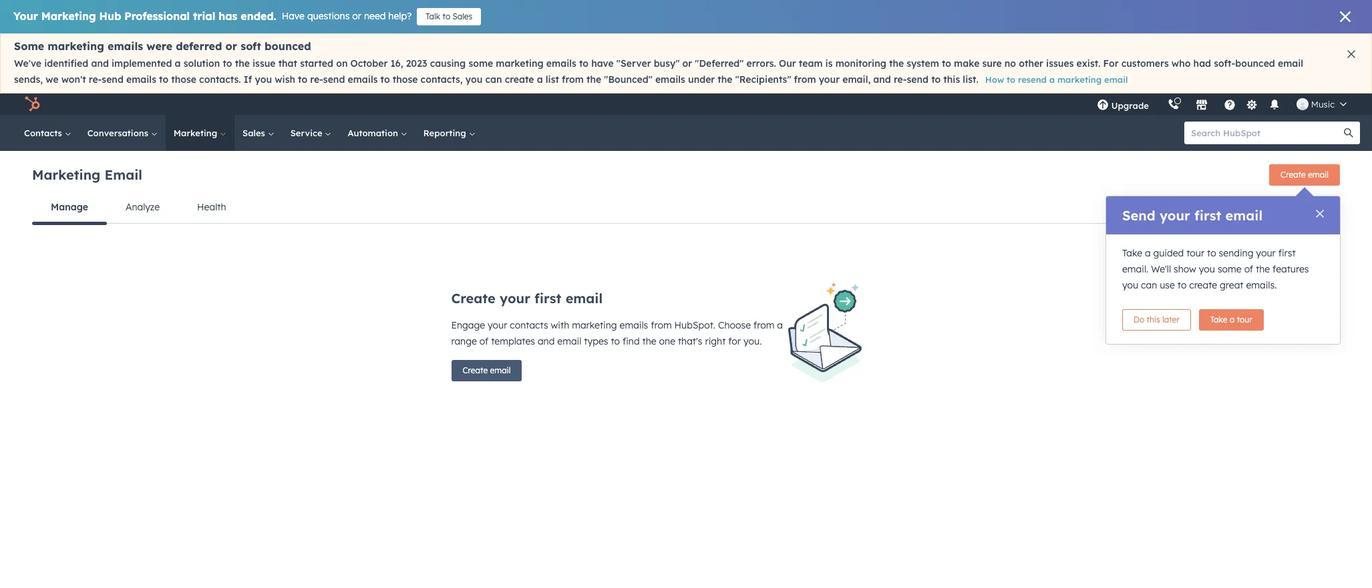 Task type: locate. For each thing, give the bounding box(es) containing it.
create inside take a guided tour to sending your first email. we'll show you some of the features you can use to create great emails.
[[1189, 279, 1217, 291]]

navigation containing manage
[[32, 191, 1340, 225]]

0 horizontal spatial of
[[479, 335, 489, 347]]

some up great
[[1218, 263, 1242, 275]]

0 vertical spatial of
[[1244, 263, 1253, 275]]

to left find
[[611, 335, 620, 347]]

0 vertical spatial close image
[[1340, 11, 1351, 22]]

bounced up that at left top
[[264, 39, 311, 53]]

your up the templates
[[488, 319, 507, 331]]

from down the team
[[794, 73, 816, 86]]

marketing inside engage your contacts with marketing emails from hubspot. choose from a range of templates and email types to find the one that's right for you.
[[572, 319, 617, 331]]

talk to sales button
[[417, 8, 481, 25]]

1 vertical spatial of
[[479, 335, 489, 347]]

to left the sending
[[1207, 247, 1216, 259]]

and right identified
[[91, 57, 109, 69]]

0 vertical spatial or
[[352, 10, 361, 22]]

some marketing emails were deferred or soft bounced banner
[[0, 33, 1372, 94]]

email inside engage your contacts with marketing emails from hubspot. choose from a range of templates and email types to find the one that's right for you.
[[557, 335, 581, 347]]

identified
[[44, 57, 88, 69]]

2 horizontal spatial or
[[682, 57, 692, 69]]

0 horizontal spatial create email
[[463, 365, 511, 375]]

notifications image
[[1268, 100, 1281, 112]]

on
[[336, 57, 348, 69]]

a down great
[[1230, 315, 1235, 325]]

take a tour button
[[1199, 309, 1264, 331]]

the left one
[[642, 335, 656, 347]]

2023
[[406, 57, 427, 69]]

2 vertical spatial create
[[463, 365, 488, 375]]

0 horizontal spatial first
[[534, 290, 561, 307]]

how to resend a marketing email
[[985, 74, 1128, 85]]

0 horizontal spatial those
[[171, 73, 196, 86]]

the up if
[[235, 57, 250, 69]]

1 vertical spatial and
[[873, 73, 891, 86]]

2 send from the left
[[323, 73, 345, 86]]

email down for at the right top of the page
[[1104, 74, 1128, 85]]

2 vertical spatial and
[[538, 335, 555, 347]]

2 vertical spatial or
[[682, 57, 692, 69]]

0 vertical spatial create email button
[[1269, 164, 1340, 186]]

1 those from the left
[[171, 73, 196, 86]]

1 horizontal spatial close image
[[1340, 11, 1351, 22]]

from up one
[[651, 319, 672, 331]]

emails up implemented
[[108, 39, 143, 53]]

0 horizontal spatial take
[[1122, 247, 1142, 259]]

2 horizontal spatial first
[[1278, 247, 1296, 259]]

email down "with"
[[557, 335, 581, 347]]

templates
[[491, 335, 535, 347]]

16,
[[390, 57, 403, 69]]

take up email.
[[1122, 247, 1142, 259]]

1 vertical spatial some
[[1218, 263, 1242, 275]]

0 vertical spatial first
[[1194, 207, 1221, 224]]

2 re- from the left
[[310, 73, 323, 86]]

or left need
[[352, 10, 361, 22]]

or right busy"
[[682, 57, 692, 69]]

1 horizontal spatial create email button
[[1269, 164, 1340, 186]]

your for engage your contacts with marketing emails from hubspot. choose from a range of templates and email types to find the one that's right for you.
[[488, 319, 507, 331]]

marketing for marketing link
[[174, 128, 220, 138]]

to up 'contacts.'
[[223, 57, 232, 69]]

we
[[46, 73, 59, 86]]

and inside engage your contacts with marketing emails from hubspot. choose from a range of templates and email types to find the one that's right for you.
[[538, 335, 555, 347]]

we've identified and implemented a solution to the issue that started on october 16, 2023 causing some marketing emails to have "server busy" or "deferred" errors. our team is monitoring the system to make sure no other issues exist. for customers who had soft-bounced email sends, we won't re-send emails to those contacts. if you wish to re-send emails to those contacts, you can create a list from the "bounced" emails under the "recipients" from your email, and re-send to this list.
[[14, 57, 1303, 86]]

re-
[[89, 73, 102, 86], [310, 73, 323, 86], [894, 73, 907, 86]]

a right choose
[[777, 319, 783, 331]]

marketplaces button
[[1188, 94, 1216, 115]]

you down causing
[[465, 73, 483, 86]]

you
[[255, 73, 272, 86], [465, 73, 483, 86], [1199, 263, 1215, 275], [1122, 279, 1138, 291]]

email.
[[1122, 263, 1149, 275]]

do
[[1134, 315, 1144, 325]]

issue
[[253, 57, 276, 69]]

emails up find
[[620, 319, 648, 331]]

0 horizontal spatial or
[[226, 39, 237, 53]]

questions
[[307, 10, 350, 22]]

0 vertical spatial create
[[1281, 170, 1306, 180]]

marketing
[[48, 39, 104, 53], [496, 57, 544, 69], [1057, 74, 1102, 85], [572, 319, 617, 331]]

create inside we've identified and implemented a solution to the issue that started on october 16, 2023 causing some marketing emails to have "server busy" or "deferred" errors. our team is monitoring the system to make sure no other issues exist. for customers who had soft-bounced email sends, we won't re-send emails to those contacts. if you wish to re-send emails to those contacts, you can create a list from the "bounced" emails under the "recipients" from your email, and re-send to this list.
[[505, 73, 534, 86]]

contacts
[[510, 319, 548, 331]]

had
[[1194, 57, 1211, 69]]

a down some marketing emails were deferred or soft bounced
[[175, 57, 181, 69]]

1 horizontal spatial bounced
[[1235, 57, 1275, 69]]

errors.
[[747, 57, 776, 69]]

email down the templates
[[490, 365, 511, 375]]

menu
[[1087, 94, 1356, 115]]

sales
[[453, 11, 473, 21], [243, 128, 268, 138]]

that
[[278, 57, 297, 69]]

1 vertical spatial this
[[1147, 315, 1160, 325]]

emails up list
[[546, 57, 576, 69]]

can left 'use' in the right of the page
[[1141, 279, 1157, 291]]

0 horizontal spatial tour
[[1187, 247, 1205, 259]]

marketing for marketing email
[[32, 166, 100, 183]]

other
[[1019, 57, 1043, 69]]

take for take a guided tour to sending your first email. we'll show you some of the features you can use to create great emails.
[[1122, 247, 1142, 259]]

1 vertical spatial can
[[1141, 279, 1157, 291]]

1 vertical spatial close image
[[1316, 210, 1324, 218]]

to inside engage your contacts with marketing emails from hubspot. choose from a range of templates and email types to find the one that's right for you.
[[611, 335, 620, 347]]

send down 'on'
[[323, 73, 345, 86]]

contacts,
[[421, 73, 463, 86]]

1 vertical spatial tour
[[1237, 315, 1252, 325]]

0 horizontal spatial this
[[944, 73, 960, 86]]

0 horizontal spatial re-
[[89, 73, 102, 86]]

of
[[1244, 263, 1253, 275], [479, 335, 489, 347]]

causing
[[430, 57, 466, 69]]

to right talk
[[443, 11, 450, 21]]

email,
[[843, 73, 871, 86]]

hubspot image
[[24, 96, 40, 112]]

marketing inside banner
[[32, 166, 100, 183]]

to down no
[[1007, 74, 1016, 85]]

service
[[290, 128, 325, 138]]

1 horizontal spatial or
[[352, 10, 361, 22]]

the up emails.
[[1256, 263, 1270, 275]]

0 horizontal spatial and
[[91, 57, 109, 69]]

find
[[623, 335, 640, 347]]

a inside button
[[1230, 315, 1235, 325]]

create email button down the range
[[451, 360, 522, 381]]

2 those from the left
[[393, 73, 418, 86]]

this left list. at the top of page
[[944, 73, 960, 86]]

email up the sending
[[1226, 207, 1263, 224]]

create down the range
[[463, 365, 488, 375]]

emails inside engage your contacts with marketing emails from hubspot. choose from a range of templates and email types to find the one that's right for you.
[[620, 319, 648, 331]]

great
[[1220, 279, 1244, 291]]

create email button inside marketing email banner
[[1269, 164, 1340, 186]]

1 vertical spatial marketing
[[174, 128, 220, 138]]

sales left "service"
[[243, 128, 268, 138]]

your right send
[[1160, 207, 1190, 224]]

0 horizontal spatial sales
[[243, 128, 268, 138]]

marketing down 'contacts.'
[[174, 128, 220, 138]]

create email for left the create email button
[[463, 365, 511, 375]]

from right list
[[562, 73, 584, 86]]

emails
[[108, 39, 143, 53], [546, 57, 576, 69], [126, 73, 156, 86], [348, 73, 378, 86], [655, 73, 685, 86], [620, 319, 648, 331]]

"recipients"
[[735, 73, 791, 86]]

help button
[[1218, 94, 1241, 115]]

1 horizontal spatial send
[[323, 73, 345, 86]]

soft
[[241, 39, 261, 53]]

first for send your first email
[[1194, 207, 1221, 224]]

0 vertical spatial create
[[505, 73, 534, 86]]

won't
[[61, 73, 86, 86]]

those
[[171, 73, 196, 86], [393, 73, 418, 86]]

monitoring
[[835, 57, 886, 69]]

1 vertical spatial create email button
[[451, 360, 522, 381]]

re- right won't
[[89, 73, 102, 86]]

to left the make
[[942, 57, 951, 69]]

first up "with"
[[534, 290, 561, 307]]

do this later
[[1134, 315, 1180, 325]]

issues
[[1046, 57, 1074, 69]]

a
[[175, 57, 181, 69], [537, 73, 543, 86], [1049, 74, 1055, 85], [1145, 247, 1151, 259], [1230, 315, 1235, 325], [777, 319, 783, 331]]

0 vertical spatial create email
[[1281, 170, 1329, 180]]

create up engage
[[451, 290, 496, 307]]

who
[[1172, 57, 1191, 69]]

1 vertical spatial create
[[451, 290, 496, 307]]

this right do
[[1147, 315, 1160, 325]]

tour up show
[[1187, 247, 1205, 259]]

your inside engage your contacts with marketing emails from hubspot. choose from a range of templates and email types to find the one that's right for you.
[[488, 319, 507, 331]]

create down search hubspot "search box"
[[1281, 170, 1306, 180]]

can right "contacts,"
[[485, 73, 502, 86]]

bounced up settings link
[[1235, 57, 1275, 69]]

re- down the started
[[310, 73, 323, 86]]

or left soft
[[226, 39, 237, 53]]

0 horizontal spatial create email button
[[451, 360, 522, 381]]

1 vertical spatial or
[[226, 39, 237, 53]]

2 vertical spatial first
[[534, 290, 561, 307]]

or inside your marketing hub professional trial has ended. have questions or need help?
[[352, 10, 361, 22]]

how to resend a marketing email link
[[985, 74, 1128, 85]]

a up email.
[[1145, 247, 1151, 259]]

menu item
[[1158, 94, 1161, 115]]

trial
[[193, 9, 215, 23]]

3 send from the left
[[907, 73, 929, 86]]

marketing left hub
[[41, 9, 96, 23]]

1 horizontal spatial and
[[538, 335, 555, 347]]

1 horizontal spatial sales
[[453, 11, 473, 21]]

2 horizontal spatial send
[[907, 73, 929, 86]]

to left have
[[579, 57, 589, 69]]

create inside marketing email banner
[[1281, 170, 1306, 180]]

navigation
[[32, 191, 1340, 225]]

team
[[799, 57, 823, 69]]

the inside engage your contacts with marketing emails from hubspot. choose from a range of templates and email types to find the one that's right for you.
[[642, 335, 656, 347]]

0 horizontal spatial bounced
[[264, 39, 311, 53]]

1 horizontal spatial first
[[1194, 207, 1221, 224]]

1 horizontal spatial take
[[1210, 315, 1228, 325]]

send down implemented
[[102, 73, 123, 86]]

range
[[451, 335, 477, 347]]

those down solution
[[171, 73, 196, 86]]

1 vertical spatial sales
[[243, 128, 268, 138]]

close image
[[1340, 11, 1351, 22], [1316, 210, 1324, 218]]

take inside button
[[1210, 315, 1228, 325]]

take inside take a guided tour to sending your first email. we'll show you some of the features you can use to create great emails.
[[1122, 247, 1142, 259]]

2 horizontal spatial and
[[873, 73, 891, 86]]

1 horizontal spatial tour
[[1237, 315, 1252, 325]]

hubspot link
[[16, 96, 50, 112]]

to
[[443, 11, 450, 21], [223, 57, 232, 69], [579, 57, 589, 69], [942, 57, 951, 69], [159, 73, 168, 86], [298, 73, 307, 86], [380, 73, 390, 86], [931, 73, 941, 86], [1007, 74, 1016, 85], [1207, 247, 1216, 259], [1178, 279, 1187, 291], [611, 335, 620, 347]]

take for take a tour
[[1210, 315, 1228, 325]]

of down the sending
[[1244, 263, 1253, 275]]

your
[[13, 9, 38, 23]]

0 vertical spatial take
[[1122, 247, 1142, 259]]

busy"
[[654, 57, 680, 69]]

1 vertical spatial create
[[1189, 279, 1217, 291]]

emails down busy"
[[655, 73, 685, 86]]

take down great
[[1210, 315, 1228, 325]]

1 vertical spatial create email
[[463, 365, 511, 375]]

1 horizontal spatial some
[[1218, 263, 1242, 275]]

create email
[[1281, 170, 1329, 180], [463, 365, 511, 375]]

Search HubSpot search field
[[1184, 122, 1348, 144]]

1 horizontal spatial can
[[1141, 279, 1157, 291]]

1 vertical spatial take
[[1210, 315, 1228, 325]]

1 horizontal spatial those
[[393, 73, 418, 86]]

create
[[1281, 170, 1306, 180], [451, 290, 496, 307], [463, 365, 488, 375]]

your down is
[[819, 73, 840, 86]]

create
[[505, 73, 534, 86], [1189, 279, 1217, 291]]

create email button down search hubspot "search box"
[[1269, 164, 1340, 186]]

0 horizontal spatial create
[[505, 73, 534, 86]]

from
[[562, 73, 584, 86], [794, 73, 816, 86], [651, 319, 672, 331], [754, 319, 775, 331]]

marketing email banner
[[32, 160, 1340, 191]]

create email inside marketing email banner
[[1281, 170, 1329, 180]]

0 horizontal spatial send
[[102, 73, 123, 86]]

0 vertical spatial some
[[469, 57, 493, 69]]

2 vertical spatial marketing
[[32, 166, 100, 183]]

bounced inside we've identified and implemented a solution to the issue that started on october 16, 2023 causing some marketing emails to have "server busy" or "deferred" errors. our team is monitoring the system to make sure no other issues exist. for customers who had soft-bounced email sends, we won't re-send emails to those contacts. if you wish to re-send emails to those contacts, you can create a list from the "bounced" emails under the "recipients" from your email, and re-send to this list.
[[1235, 57, 1275, 69]]

first up 'features'
[[1278, 247, 1296, 259]]

1 re- from the left
[[89, 73, 102, 86]]

reporting
[[423, 128, 469, 138]]

your up 'contacts'
[[500, 290, 530, 307]]

sales right talk
[[453, 11, 473, 21]]

1 vertical spatial first
[[1278, 247, 1296, 259]]

create email down search hubspot "search box"
[[1281, 170, 1329, 180]]

marketing up manage
[[32, 166, 100, 183]]

0 vertical spatial this
[[944, 73, 960, 86]]

wish
[[275, 73, 295, 86]]

1 horizontal spatial create
[[1189, 279, 1217, 291]]

0 horizontal spatial can
[[485, 73, 502, 86]]

menu containing music
[[1087, 94, 1356, 115]]

or
[[352, 10, 361, 22], [226, 39, 237, 53], [682, 57, 692, 69]]

2 horizontal spatial re-
[[894, 73, 907, 86]]

0 vertical spatial can
[[485, 73, 502, 86]]

create left list
[[505, 73, 534, 86]]

create email down the range
[[463, 365, 511, 375]]

conversations
[[87, 128, 151, 138]]

and right email, at the top of page
[[873, 73, 891, 86]]

some right causing
[[469, 57, 493, 69]]

take
[[1122, 247, 1142, 259], [1210, 315, 1228, 325]]

1 horizontal spatial of
[[1244, 263, 1253, 275]]

show
[[1174, 263, 1196, 275]]

0 vertical spatial sales
[[453, 11, 473, 21]]

first up the sending
[[1194, 207, 1221, 224]]

search button
[[1337, 122, 1360, 144]]

1 horizontal spatial create email
[[1281, 170, 1329, 180]]

sends,
[[14, 73, 43, 86]]

and down "with"
[[538, 335, 555, 347]]

engage
[[451, 319, 485, 331]]

we've
[[14, 57, 41, 69]]

re- down system
[[894, 73, 907, 86]]

1 horizontal spatial this
[[1147, 315, 1160, 325]]

tour down great
[[1237, 315, 1252, 325]]

0 vertical spatial tour
[[1187, 247, 1205, 259]]

email up greg robinson icon at the top right
[[1278, 57, 1303, 69]]

first for create your first email
[[534, 290, 561, 307]]

a left list
[[537, 73, 543, 86]]

of right the range
[[479, 335, 489, 347]]

your up 'features'
[[1256, 247, 1276, 259]]

upgrade
[[1111, 100, 1149, 111]]

email down search hubspot "search box"
[[1308, 170, 1329, 180]]

0 horizontal spatial some
[[469, 57, 493, 69]]

those down "16,"
[[393, 73, 418, 86]]

1 vertical spatial bounced
[[1235, 57, 1275, 69]]

emails down implemented
[[126, 73, 156, 86]]

0 horizontal spatial close image
[[1316, 210, 1324, 218]]

greg robinson image
[[1297, 98, 1309, 110]]

send down system
[[907, 73, 929, 86]]

close banner icon image
[[1347, 50, 1355, 58]]

create down show
[[1189, 279, 1217, 291]]

create your first email
[[451, 290, 603, 307]]

email inside we've identified and implemented a solution to the issue that started on october 16, 2023 causing some marketing emails to have "server busy" or "deferred" errors. our team is monitoring the system to make sure no other issues exist. for customers who had soft-bounced email sends, we won't re-send emails to those contacts. if you wish to re-send emails to those contacts, you can create a list from the "bounced" emails under the "recipients" from your email, and re-send to this list.
[[1278, 57, 1303, 69]]

ended.
[[241, 9, 276, 23]]

this
[[944, 73, 960, 86], [1147, 315, 1160, 325]]

1 horizontal spatial re-
[[310, 73, 323, 86]]



Task type: vqa. For each thing, say whether or not it's contained in the screenshot.
new for CloneNer - Clone & Duplicate
no



Task type: describe. For each thing, give the bounding box(es) containing it.
with
[[551, 319, 569, 331]]

sales inside button
[[453, 11, 473, 21]]

to down october
[[380, 73, 390, 86]]

settings image
[[1246, 99, 1258, 111]]

marketing link
[[166, 115, 235, 151]]

send your first email
[[1122, 207, 1263, 224]]

some inside take a guided tour to sending your first email. we'll show you some of the features you can use to create great emails.
[[1218, 263, 1242, 275]]

have
[[282, 10, 305, 22]]

started
[[300, 57, 333, 69]]

manage
[[51, 201, 88, 213]]

to inside button
[[443, 11, 450, 21]]

0 vertical spatial marketing
[[41, 9, 96, 23]]

0 vertical spatial bounced
[[264, 39, 311, 53]]

under
[[688, 73, 715, 86]]

create for left the create email button
[[463, 365, 488, 375]]

customers
[[1121, 57, 1169, 69]]

talk to sales
[[426, 11, 473, 21]]

search image
[[1344, 128, 1353, 138]]

create for the create email button within the marketing email banner
[[1281, 170, 1306, 180]]

can inside take a guided tour to sending your first email. we'll show you some of the features you can use to create great emails.
[[1141, 279, 1157, 291]]

later
[[1162, 315, 1180, 325]]

contacts
[[24, 128, 65, 138]]

marketing email
[[32, 166, 142, 183]]

use
[[1160, 279, 1175, 291]]

has
[[219, 9, 237, 23]]

some marketing emails were deferred or soft bounced
[[14, 39, 311, 53]]

the inside take a guided tour to sending your first email. we'll show you some of the features you can use to create great emails.
[[1256, 263, 1270, 275]]

this inside we've identified and implemented a solution to the issue that started on october 16, 2023 causing some marketing emails to have "server busy" or "deferred" errors. our team is monitoring the system to make sure no other issues exist. for customers who had soft-bounced email sends, we won't re-send emails to those contacts. if you wish to re-send emails to those contacts, you can create a list from the "bounced" emails under the "recipients" from your email, and re-send to this list.
[[944, 73, 960, 86]]

need
[[364, 10, 386, 22]]

tour inside button
[[1237, 315, 1252, 325]]

were
[[147, 39, 172, 53]]

for
[[1103, 57, 1119, 69]]

automation
[[348, 128, 401, 138]]

of inside engage your contacts with marketing emails from hubspot. choose from a range of templates and email types to find the one that's right for you.
[[479, 335, 489, 347]]

some inside we've identified and implemented a solution to the issue that started on october 16, 2023 causing some marketing emails to have "server busy" or "deferred" errors. our team is monitoring the system to make sure no other issues exist. for customers who had soft-bounced email sends, we won't re-send emails to those contacts. if you wish to re-send emails to those contacts, you can create a list from the "bounced" emails under the "recipients" from your email, and re-send to this list.
[[469, 57, 493, 69]]

the left system
[[889, 57, 904, 69]]

that's
[[678, 335, 702, 347]]

of inside take a guided tour to sending your first email. we'll show you some of the features you can use to create great emails.
[[1244, 263, 1253, 275]]

can inside we've identified and implemented a solution to the issue that started on october 16, 2023 causing some marketing emails to have "server busy" or "deferred" errors. our team is monitoring the system to make sure no other issues exist. for customers who had soft-bounced email sends, we won't re-send emails to those contacts. if you wish to re-send emails to those contacts, you can create a list from the "bounced" emails under the "recipients" from your email, and re-send to this list.
[[485, 73, 502, 86]]

list
[[546, 73, 559, 86]]

music
[[1311, 99, 1335, 110]]

hub
[[99, 9, 121, 23]]

calling icon image
[[1168, 99, 1180, 111]]

a down issues
[[1049, 74, 1055, 85]]

notifications button
[[1263, 94, 1286, 115]]

hubspot.
[[674, 319, 715, 331]]

manage button
[[32, 191, 107, 225]]

have
[[591, 57, 614, 69]]

your inside we've identified and implemented a solution to the issue that started on october 16, 2023 causing some marketing emails to have "server busy" or "deferred" errors. our team is monitoring the system to make sure no other issues exist. for customers who had soft-bounced email sends, we won't re-send emails to those contacts. if you wish to re-send emails to those contacts, you can create a list from the "bounced" emails under the "recipients" from your email, and re-send to this list.
[[819, 73, 840, 86]]

upgrade image
[[1097, 100, 1109, 112]]

this inside button
[[1147, 315, 1160, 325]]

"server
[[616, 57, 651, 69]]

some
[[14, 39, 44, 53]]

help image
[[1224, 100, 1236, 112]]

you down email.
[[1122, 279, 1138, 291]]

solution
[[183, 57, 220, 69]]

to right 'use' in the right of the page
[[1178, 279, 1187, 291]]

features
[[1273, 263, 1309, 275]]

soft-
[[1214, 57, 1235, 69]]

resend
[[1018, 74, 1047, 85]]

sending
[[1219, 247, 1254, 259]]

marketing inside we've identified and implemented a solution to the issue that started on october 16, 2023 causing some marketing emails to have "server busy" or "deferred" errors. our team is monitoring the system to make sure no other issues exist. for customers who had soft-bounced email sends, we won't re-send emails to those contacts. if you wish to re-send emails to those contacts, you can create a list from the "bounced" emails under the "recipients" from your email, and re-send to this list.
[[496, 57, 544, 69]]

your for send your first email
[[1160, 207, 1190, 224]]

engage your contacts with marketing emails from hubspot. choose from a range of templates and email types to find the one that's right for you.
[[451, 319, 783, 347]]

the down "deferred"
[[718, 73, 733, 86]]

"bounced"
[[604, 73, 653, 86]]

or inside we've identified and implemented a solution to the issue that started on october 16, 2023 causing some marketing emails to have "server busy" or "deferred" errors. our team is monitoring the system to make sure no other issues exist. for customers who had soft-bounced email sends, we won't re-send emails to those contacts. if you wish to re-send emails to those contacts, you can create a list from the "bounced" emails under the "recipients" from your email, and re-send to this list.
[[682, 57, 692, 69]]

is
[[825, 57, 833, 69]]

emails down october
[[348, 73, 378, 86]]

you right if
[[255, 73, 272, 86]]

email up "with"
[[566, 290, 603, 307]]

right
[[705, 335, 726, 347]]

to down implemented
[[159, 73, 168, 86]]

choose
[[718, 319, 751, 331]]

send
[[1122, 207, 1156, 224]]

sales link
[[235, 115, 282, 151]]

guided
[[1153, 247, 1184, 259]]

list.
[[963, 73, 979, 86]]

email inside banner
[[1308, 170, 1329, 180]]

3 re- from the left
[[894, 73, 907, 86]]

how
[[985, 74, 1004, 85]]

help?
[[388, 10, 412, 22]]

our
[[779, 57, 796, 69]]

you.
[[743, 335, 762, 347]]

1 send from the left
[[102, 73, 123, 86]]

0 vertical spatial and
[[91, 57, 109, 69]]

a inside engage your contacts with marketing emails from hubspot. choose from a range of templates and email types to find the one that's right for you.
[[777, 319, 783, 331]]

first inside take a guided tour to sending your first email. we'll show you some of the features you can use to create great emails.
[[1278, 247, 1296, 259]]

calling icon button
[[1162, 96, 1185, 113]]

do this later button
[[1122, 309, 1191, 331]]

analyze button
[[107, 191, 178, 223]]

settings link
[[1244, 97, 1260, 111]]

create email for the create email button within the marketing email banner
[[1281, 170, 1329, 180]]

from up you.
[[754, 319, 775, 331]]

october
[[350, 57, 388, 69]]

your for create your first email
[[500, 290, 530, 307]]

take a tour
[[1210, 315, 1252, 325]]

the down have
[[587, 73, 601, 86]]

you right show
[[1199, 263, 1215, 275]]

a inside take a guided tour to sending your first email. we'll show you some of the features you can use to create great emails.
[[1145, 247, 1151, 259]]

exist.
[[1077, 57, 1101, 69]]

to down system
[[931, 73, 941, 86]]

health button
[[178, 191, 245, 223]]

music button
[[1289, 94, 1355, 115]]

system
[[907, 57, 939, 69]]

marketplaces image
[[1196, 100, 1208, 112]]

contacts.
[[199, 73, 241, 86]]

emails.
[[1246, 279, 1277, 291]]

contacts link
[[16, 115, 79, 151]]

no
[[1005, 57, 1016, 69]]

professional
[[124, 9, 190, 23]]

to right wish
[[298, 73, 307, 86]]

your inside take a guided tour to sending your first email. we'll show you some of the features you can use to create great emails.
[[1256, 247, 1276, 259]]

tour inside take a guided tour to sending your first email. we'll show you some of the features you can use to create great emails.
[[1187, 247, 1205, 259]]

health
[[197, 201, 226, 213]]

if
[[244, 73, 252, 86]]

conversations link
[[79, 115, 166, 151]]

make
[[954, 57, 980, 69]]

for
[[728, 335, 741, 347]]



